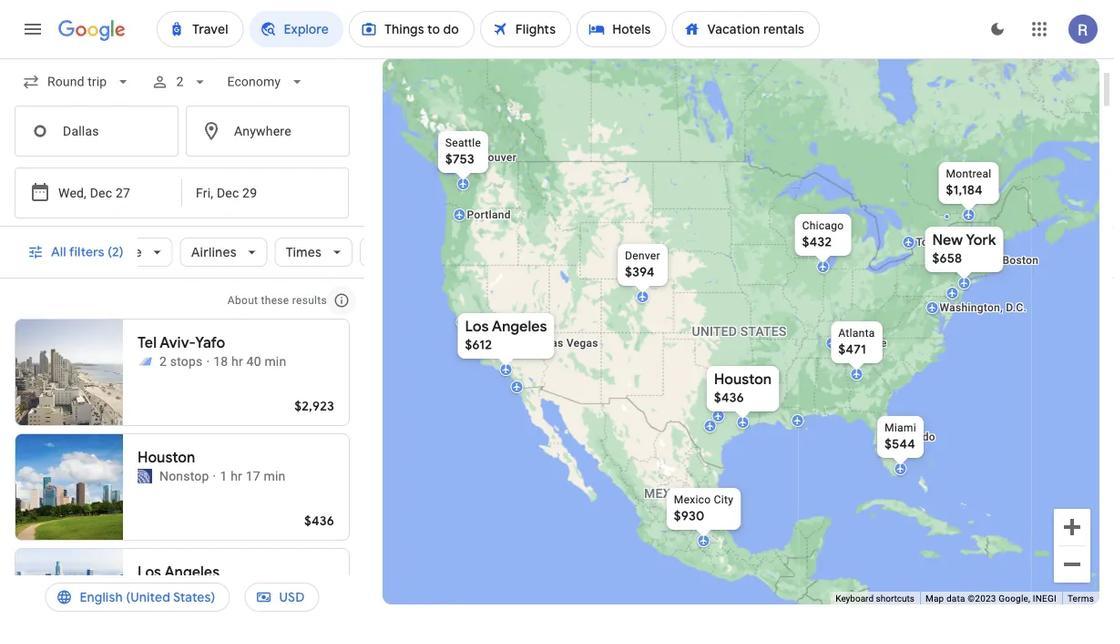 Task type: describe. For each thing, give the bounding box(es) containing it.
map region
[[332, 46, 1114, 620]]

united image
[[138, 469, 152, 484]]

min for houston
[[264, 469, 286, 484]]

washington, d.c.
[[940, 302, 1027, 314]]

394 US dollars text field
[[625, 264, 655, 281]]

vancouver
[[462, 151, 517, 164]]

 image for los angeles
[[213, 582, 216, 600]]

$612
[[465, 337, 492, 354]]

(united
[[126, 589, 170, 606]]

states
[[741, 324, 787, 339]]

tel
[[138, 334, 157, 353]]

price
[[111, 244, 142, 261]]

air canada, lufthansa, and united image
[[138, 354, 152, 369]]

432 US dollars text field
[[802, 234, 832, 251]]

angeles for los angeles $612
[[492, 318, 547, 336]]

chicago $432
[[802, 220, 844, 251]]

houston for houston $436
[[714, 370, 772, 389]]

2 button
[[143, 60, 216, 104]]

seattle $753
[[445, 137, 481, 168]]

angeles for los angeles
[[164, 564, 220, 582]]

544 US dollars text field
[[885, 436, 916, 453]]

san
[[470, 316, 489, 329]]

17
[[246, 469, 260, 484]]

2 stops
[[159, 354, 203, 369]]

all filters (2)
[[51, 244, 124, 261]]

612 US dollars text field
[[465, 337, 492, 354]]

miami
[[885, 422, 916, 435]]

english (united states) button
[[45, 576, 230, 620]]

3 hr 33 min
[[220, 584, 286, 599]]

436 US dollars text field
[[304, 513, 334, 529]]

orlando
[[895, 431, 936, 444]]

francisco
[[492, 316, 542, 329]]

montreal $1,184
[[946, 168, 992, 199]]

40
[[247, 354, 261, 369]]

436 US dollars text field
[[714, 390, 744, 406]]

$544
[[885, 436, 916, 453]]

1184 US dollars text field
[[946, 182, 983, 199]]

3
[[220, 584, 227, 599]]

930 US dollars text field
[[674, 508, 705, 525]]

denver
[[625, 250, 660, 262]]

min for tel aviv-yafo
[[265, 354, 286, 369]]

18
[[213, 354, 228, 369]]

denver $394
[[625, 250, 660, 281]]

$2,923
[[294, 398, 334, 415]]

$394
[[625, 264, 655, 281]]

$1,184
[[946, 182, 983, 199]]

$753
[[445, 151, 475, 168]]

washington,
[[940, 302, 1003, 314]]

mexico city $930
[[674, 494, 734, 525]]

times
[[286, 244, 322, 261]]

san francisco
[[470, 316, 542, 329]]

$432
[[802, 234, 832, 251]]

about
[[228, 294, 258, 307]]

2923 US dollars text field
[[294, 398, 334, 415]]

united states
[[692, 324, 787, 339]]

map
[[926, 594, 944, 605]]

filters
[[69, 244, 104, 261]]

usd button
[[245, 576, 319, 620]]

google,
[[999, 594, 1031, 605]]

keyboard
[[836, 594, 874, 605]]

Where to? text field
[[186, 106, 350, 157]]

houston $436
[[714, 370, 772, 406]]

los angeles
[[138, 564, 220, 582]]

states)
[[173, 589, 215, 606]]

airlines button
[[181, 231, 268, 274]]

new
[[932, 231, 963, 250]]

keyboard shortcuts button
[[836, 593, 915, 606]]

Departure text field
[[58, 169, 142, 218]]

english
[[80, 589, 123, 606]]

portland
[[467, 209, 511, 221]]



Task type: locate. For each thing, give the bounding box(es) containing it.
 image
[[206, 353, 210, 371]]

times button
[[275, 231, 353, 274]]

houston up $436 text field
[[714, 370, 772, 389]]

0 vertical spatial los
[[465, 318, 489, 336]]

results
[[292, 294, 327, 307]]

angeles up las
[[492, 318, 547, 336]]

33
[[246, 584, 260, 599]]

city
[[714, 494, 734, 507]]

duration, not selected image
[[360, 231, 455, 274]]

terms
[[1068, 594, 1094, 605]]

main menu image
[[22, 18, 44, 40]]

1
[[220, 469, 227, 484]]

$436
[[714, 390, 744, 406], [304, 513, 334, 529]]

mexico
[[644, 486, 692, 501], [674, 494, 711, 507]]

about these results image
[[320, 279, 364, 323]]

mexico for mexico city $930
[[674, 494, 711, 507]]

york
[[966, 231, 996, 250]]

montreal
[[946, 168, 992, 180]]

(2)
[[108, 244, 124, 261]]

mexico up $930 text box
[[674, 494, 711, 507]]

0 vertical spatial nonstop
[[159, 469, 209, 484]]

0 vertical spatial hr
[[231, 354, 243, 369]]

1 horizontal spatial angeles
[[492, 318, 547, 336]]

hr right "3"
[[231, 584, 242, 599]]

hr for tel aviv-yafo
[[231, 354, 243, 369]]

1 vertical spatial $436
[[304, 513, 334, 529]]

toronto
[[916, 236, 955, 249]]

1 horizontal spatial 2
[[176, 74, 183, 89]]

2  image from the top
[[213, 582, 216, 600]]

©2023
[[968, 594, 996, 605]]

2 inside popup button
[[176, 74, 183, 89]]

houston up united icon
[[138, 449, 195, 467]]

hr for houston
[[231, 469, 242, 484]]

471 US dollars text field
[[839, 342, 866, 358]]

nonstop for los angeles
[[159, 584, 209, 599]]

2
[[176, 74, 183, 89], [159, 354, 167, 369]]

new york $658
[[932, 231, 996, 267]]

0 horizontal spatial $436
[[304, 513, 334, 529]]

1 vertical spatial houston
[[138, 449, 195, 467]]

None field
[[15, 66, 140, 98], [220, 66, 313, 98], [15, 66, 140, 98], [220, 66, 313, 98]]

atlanta
[[839, 327, 875, 340]]

usd
[[279, 589, 305, 606]]

angeles
[[492, 318, 547, 336], [164, 564, 220, 582]]

stops
[[170, 354, 203, 369]]

1 vertical spatial nonstop
[[159, 584, 209, 599]]

mexico for mexico
[[644, 486, 692, 501]]

0 vertical spatial min
[[265, 354, 286, 369]]

1 horizontal spatial los
[[465, 318, 489, 336]]

1 vertical spatial min
[[264, 469, 286, 484]]

 image
[[213, 467, 216, 486], [213, 582, 216, 600]]

0 horizontal spatial los
[[138, 564, 161, 582]]

 image left "3"
[[213, 582, 216, 600]]

1 horizontal spatial $436
[[714, 390, 744, 406]]

0 vertical spatial angeles
[[492, 318, 547, 336]]

0 vertical spatial  image
[[213, 467, 216, 486]]

vegas
[[567, 337, 598, 350]]

18 hr 40 min
[[213, 354, 286, 369]]

1 vertical spatial  image
[[213, 582, 216, 600]]

658 US dollars text field
[[932, 251, 962, 267]]

2 for 2 stops
[[159, 354, 167, 369]]

nonstop down 'los angeles'
[[159, 584, 209, 599]]

chicago
[[802, 220, 844, 232]]

None text field
[[15, 106, 179, 157]]

price button
[[100, 231, 173, 274]]

hr right 1
[[231, 469, 242, 484]]

1 vertical spatial hr
[[231, 469, 242, 484]]

shortcuts
[[876, 594, 915, 605]]

0 vertical spatial $436
[[714, 390, 744, 406]]

about these results
[[228, 294, 327, 307]]

0 horizontal spatial 2
[[159, 354, 167, 369]]

 image for houston
[[213, 467, 216, 486]]

atlanta $471
[[839, 327, 875, 358]]

1 vertical spatial 2
[[159, 354, 167, 369]]

los
[[465, 318, 489, 336], [138, 564, 161, 582]]

houston inside the map region
[[714, 370, 772, 389]]

united
[[692, 324, 737, 339]]

las vegas
[[545, 337, 598, 350]]

nonstop left 1
[[159, 469, 209, 484]]

0 vertical spatial houston
[[714, 370, 772, 389]]

map data ©2023 google, inegi
[[926, 594, 1057, 605]]

miami $544
[[885, 422, 916, 453]]

yafo
[[195, 334, 225, 353]]

nonstop for houston
[[159, 469, 209, 484]]

change appearance image
[[976, 7, 1020, 51]]

2 vertical spatial hr
[[231, 584, 242, 599]]

boston
[[1003, 254, 1039, 267]]

data
[[947, 594, 965, 605]]

nashville
[[840, 337, 887, 350]]

spirit image
[[138, 584, 152, 599]]

los up $612
[[465, 318, 489, 336]]

2 nonstop from the top
[[159, 584, 209, 599]]

$436 up "usd"
[[304, 513, 334, 529]]

hr right '18'
[[231, 354, 243, 369]]

these
[[261, 294, 289, 307]]

inegi
[[1033, 594, 1057, 605]]

los for los angeles $612
[[465, 318, 489, 336]]

airlines
[[191, 244, 237, 261]]

0 vertical spatial 2
[[176, 74, 183, 89]]

0 horizontal spatial houston
[[138, 449, 195, 467]]

filters form
[[0, 58, 364, 227]]

753 US dollars text field
[[445, 151, 475, 168]]

hr
[[231, 354, 243, 369], [231, 469, 242, 484], [231, 584, 242, 599]]

min right 40
[[265, 354, 286, 369]]

loading results progress bar
[[0, 58, 1114, 62]]

1 hr 17 min
[[220, 469, 286, 484]]

angeles up states)
[[164, 564, 220, 582]]

los for los angeles
[[138, 564, 161, 582]]

1  image from the top
[[213, 467, 216, 486]]

los up spirit icon
[[138, 564, 161, 582]]

min right 33
[[264, 584, 286, 599]]

mexico inside mexico city $930
[[674, 494, 711, 507]]

$471
[[839, 342, 866, 358]]

2 vertical spatial min
[[264, 584, 286, 599]]

all
[[51, 244, 66, 261]]

mexico up $930
[[644, 486, 692, 501]]

angeles inside los angeles $612
[[492, 318, 547, 336]]

1 horizontal spatial houston
[[714, 370, 772, 389]]

nonstop
[[159, 469, 209, 484], [159, 584, 209, 599]]

Return text field
[[196, 169, 287, 218]]

seattle
[[445, 137, 481, 149]]

1 vertical spatial angeles
[[164, 564, 220, 582]]

keyboard shortcuts
[[836, 594, 915, 605]]

0 horizontal spatial angeles
[[164, 564, 220, 582]]

min
[[265, 354, 286, 369], [264, 469, 286, 484], [264, 584, 286, 599]]

english (united states)
[[80, 589, 215, 606]]

terms link
[[1068, 594, 1094, 605]]

none text field inside filters form
[[15, 106, 179, 157]]

min for los angeles
[[264, 584, 286, 599]]

1 vertical spatial los
[[138, 564, 161, 582]]

2 for 2
[[176, 74, 183, 89]]

houston for houston
[[138, 449, 195, 467]]

$930
[[674, 508, 705, 525]]

los angeles $612
[[465, 318, 547, 354]]

1 nonstop from the top
[[159, 469, 209, 484]]

all filters (2) button
[[16, 231, 138, 274]]

aviv-
[[160, 334, 195, 353]]

$436 inside houston $436
[[714, 390, 744, 406]]

hr for los angeles
[[231, 584, 242, 599]]

tel aviv-yafo
[[138, 334, 225, 353]]

$436 down united states
[[714, 390, 744, 406]]

las
[[545, 337, 564, 350]]

 image left 1
[[213, 467, 216, 486]]

houston
[[714, 370, 772, 389], [138, 449, 195, 467]]

los inside los angeles $612
[[465, 318, 489, 336]]

$658
[[932, 251, 962, 267]]

min right 17
[[264, 469, 286, 484]]

d.c.
[[1006, 302, 1027, 314]]



Task type: vqa. For each thing, say whether or not it's contained in the screenshot.
612 US dollars text box
yes



